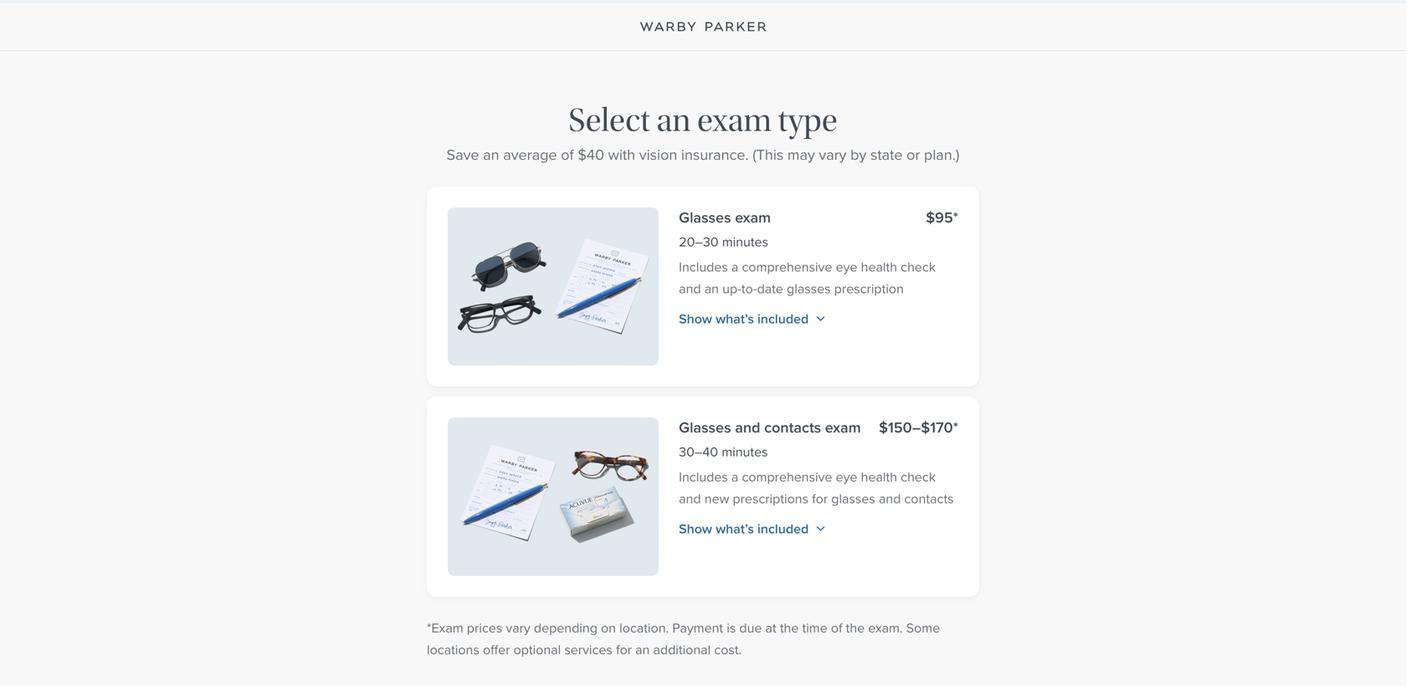Task type: vqa. For each thing, say whether or not it's contained in the screenshot.
comprehensive associated with exam
yes



Task type: describe. For each thing, give the bounding box(es) containing it.
check for $150–$170*
[[901, 467, 936, 487]]

and inside 20–30 minutes includes a comprehensive eye health check and an up-to-date glasses prescription
[[679, 279, 701, 299]]

$40
[[578, 144, 605, 166]]

comprehensive for and
[[742, 467, 833, 487]]

what's for exam
[[716, 309, 754, 329]]

an right save
[[483, 144, 500, 166]]

vary inside the select an exam type save an average of $40 with vision insurance. (this may vary by state or plan.)
[[819, 144, 847, 166]]

warby parker logo image
[[640, 22, 767, 32]]

of inside the select an exam type save an average of $40 with vision insurance. (this may vary by state or plan.)
[[561, 144, 574, 166]]

select an exam type save an average of $40 with vision insurance. (this may vary by state or plan.)
[[447, 101, 960, 166]]

*exam
[[427, 618, 464, 638]]

glasses inside 20–30 minutes includes a comprehensive eye health check and an up-to-date glasses prescription
[[787, 279, 831, 299]]

1 vertical spatial exam
[[735, 206, 771, 229]]

and down $150–$170*
[[879, 489, 901, 509]]

on
[[601, 618, 616, 638]]

and up the 'prescriptions'
[[735, 417, 761, 439]]

prescriptions
[[733, 489, 809, 509]]

for inside 30–40 minutes includes a comprehensive eye health check and new prescriptions for glasses and contacts
[[812, 489, 828, 509]]

glasses exam
[[679, 206, 771, 229]]

exam inside the select an exam type save an average of $40 with vision insurance. (this may vary by state or plan.)
[[698, 101, 772, 139]]

for inside *exam prices vary depending on location. payment is due at the time of the exam. some locations offer optional services for an additional cost.
[[616, 640, 632, 660]]

30–40
[[679, 442, 719, 462]]

exam.
[[869, 618, 903, 638]]

optional
[[514, 640, 561, 660]]

state
[[871, 144, 903, 166]]

show what's included for exam
[[679, 309, 809, 329]]

select an exam type main content
[[0, 0, 1407, 687]]

includes for glasses and contacts exam
[[679, 467, 728, 487]]

2 vertical spatial exam
[[825, 417, 861, 439]]

insurance. (this
[[682, 144, 784, 166]]

health for $95*
[[861, 257, 898, 277]]

30–40 minutes includes a comprehensive eye health check and new prescriptions for glasses and contacts
[[679, 442, 954, 509]]

or
[[907, 144, 921, 166]]

glasses for glasses exam
[[679, 206, 732, 229]]

minutes for and
[[722, 442, 768, 462]]

time
[[803, 618, 828, 638]]

and left new
[[679, 489, 701, 509]]

check for $95*
[[901, 257, 936, 277]]

1 the from the left
[[780, 618, 799, 638]]

to-
[[742, 279, 757, 299]]

locations
[[427, 640, 480, 660]]

glasses for glasses and contacts exam
[[679, 417, 732, 439]]



Task type: locate. For each thing, give the bounding box(es) containing it.
1 show what's included button from the top
[[679, 309, 826, 329]]

includes up new
[[679, 467, 728, 487]]

1 glasses from the top
[[679, 206, 732, 229]]

eye
[[836, 257, 858, 277], [836, 467, 858, 487]]

2 show from the top
[[679, 519, 713, 539]]

show
[[679, 309, 713, 329], [679, 519, 713, 539]]

health inside 30–40 minutes includes a comprehensive eye health check and new prescriptions for glasses and contacts
[[861, 467, 898, 487]]

show what's included button down the 'prescriptions'
[[679, 519, 826, 539]]

0 vertical spatial health
[[861, 257, 898, 277]]

0 horizontal spatial of
[[561, 144, 574, 166]]

1 included from the top
[[758, 309, 809, 329]]

a up up-
[[732, 257, 739, 277]]

comprehensive for exam
[[742, 257, 833, 277]]

2 what's from the top
[[716, 519, 754, 539]]

2 the from the left
[[846, 618, 865, 638]]

2 minutes from the top
[[722, 442, 768, 462]]

contacts up 30–40 minutes includes a comprehensive eye health check and new prescriptions for glasses and contacts in the bottom of the page
[[765, 417, 822, 439]]

1 a from the top
[[732, 257, 739, 277]]

contacts
[[765, 417, 822, 439], [905, 489, 954, 509]]

1 vertical spatial show what's included button
[[679, 519, 826, 539]]

of right time
[[831, 618, 843, 638]]

show what's included down the 'prescriptions'
[[679, 519, 809, 539]]

1 horizontal spatial glasses
[[832, 489, 876, 509]]

comprehensive inside 30–40 minutes includes a comprehensive eye health check and new prescriptions for glasses and contacts
[[742, 467, 833, 487]]

health down $150–$170*
[[861, 467, 898, 487]]

exam up 30–40 minutes includes a comprehensive eye health check and new prescriptions for glasses and contacts in the bottom of the page
[[825, 417, 861, 439]]

eye for glasses and contacts exam
[[836, 467, 858, 487]]

*exam prices vary depending on location. payment is due at the time of the exam. some locations offer optional services for an additional cost.
[[427, 618, 941, 660]]

0 vertical spatial a
[[732, 257, 739, 277]]

0 vertical spatial glasses
[[679, 206, 732, 229]]

2 show what's included button from the top
[[679, 519, 826, 539]]

an inside *exam prices vary depending on location. payment is due at the time of the exam. some locations offer optional services for an additional cost.
[[636, 640, 650, 660]]

$95*
[[926, 206, 959, 229]]

1 vertical spatial minutes
[[722, 442, 768, 462]]

1 vertical spatial for
[[616, 640, 632, 660]]

glasses inside 30–40 minutes includes a comprehensive eye health check and new prescriptions for glasses and contacts
[[832, 489, 876, 509]]

an inside 20–30 minutes includes a comprehensive eye health check and an up-to-date glasses prescription
[[705, 279, 719, 299]]

type
[[778, 101, 838, 139]]

0 vertical spatial vary
[[819, 144, 847, 166]]

date
[[757, 279, 784, 299]]

show what's included button for and
[[679, 519, 826, 539]]

check down $150–$170*
[[901, 467, 936, 487]]

0 vertical spatial show what's included
[[679, 309, 809, 329]]

offer
[[483, 640, 510, 660]]

minutes for exam
[[722, 232, 769, 252]]

1 vertical spatial included
[[758, 519, 809, 539]]

0 vertical spatial check
[[901, 257, 936, 277]]

0 horizontal spatial glasses
[[787, 279, 831, 299]]

0 vertical spatial comprehensive
[[742, 257, 833, 277]]

2 check from the top
[[901, 467, 936, 487]]

show what's included for and
[[679, 519, 809, 539]]

1 show what's included from the top
[[679, 309, 809, 329]]

up-
[[723, 279, 742, 299]]

1 vertical spatial eye
[[836, 467, 858, 487]]

minutes down "glasses and contacts exam"
[[722, 442, 768, 462]]

1 health from the top
[[861, 257, 898, 277]]

0 vertical spatial show what's included button
[[679, 309, 826, 329]]

0 vertical spatial glasses
[[787, 279, 831, 299]]

2 eye from the top
[[836, 467, 858, 487]]

is
[[727, 618, 736, 638]]

includes for glasses exam
[[679, 257, 728, 277]]

1 what's from the top
[[716, 309, 754, 329]]

minutes inside 20–30 minutes includes a comprehensive eye health check and an up-to-date glasses prescription
[[722, 232, 769, 252]]

prescription
[[835, 279, 904, 299]]

comprehensive up the 'prescriptions'
[[742, 467, 833, 487]]

2 health from the top
[[861, 467, 898, 487]]

save
[[447, 144, 479, 166]]

20–30
[[679, 232, 719, 252]]

a
[[732, 257, 739, 277], [732, 467, 739, 487]]

1 vertical spatial comprehensive
[[742, 467, 833, 487]]

an up "vision"
[[657, 101, 691, 139]]

for
[[812, 489, 828, 509], [616, 640, 632, 660]]

included down the 'prescriptions'
[[758, 519, 809, 539]]

with
[[608, 144, 636, 166]]

show what's included button
[[679, 309, 826, 329], [679, 519, 826, 539]]

depending
[[534, 618, 598, 638]]

0 vertical spatial contacts
[[765, 417, 822, 439]]

due
[[740, 618, 762, 638]]

1 horizontal spatial contacts
[[905, 489, 954, 509]]

and left up-
[[679, 279, 701, 299]]

health inside 20–30 minutes includes a comprehensive eye health check and an up-to-date glasses prescription
[[861, 257, 898, 277]]

contacts down $150–$170*
[[905, 489, 954, 509]]

1 horizontal spatial the
[[846, 618, 865, 638]]

0 vertical spatial included
[[758, 309, 809, 329]]

of
[[561, 144, 574, 166], [831, 618, 843, 638]]

prices
[[467, 618, 503, 638]]

for down on
[[616, 640, 632, 660]]

0 vertical spatial for
[[812, 489, 828, 509]]

0 vertical spatial of
[[561, 144, 574, 166]]

new
[[705, 489, 730, 509]]

may
[[788, 144, 815, 166]]

show down 20–30 on the top of page
[[679, 309, 713, 329]]

payment
[[673, 618, 724, 638]]

vary inside *exam prices vary depending on location. payment is due at the time of the exam. some locations offer optional services for an additional cost.
[[506, 618, 531, 638]]

a inside 30–40 minutes includes a comprehensive eye health check and new prescriptions for glasses and contacts
[[732, 467, 739, 487]]

1 vertical spatial of
[[831, 618, 843, 638]]

a for and
[[732, 467, 739, 487]]

0 vertical spatial what's
[[716, 309, 754, 329]]

1 vertical spatial show what's included
[[679, 519, 809, 539]]

1 vertical spatial glasses
[[679, 417, 732, 439]]

of left $40 on the left
[[561, 144, 574, 166]]

1 horizontal spatial for
[[812, 489, 828, 509]]

check inside 20–30 minutes includes a comprehensive eye health check and an up-to-date glasses prescription
[[901, 257, 936, 277]]

1 vertical spatial check
[[901, 467, 936, 487]]

glasses
[[679, 206, 732, 229], [679, 417, 732, 439]]

location.
[[620, 618, 669, 638]]

1 vertical spatial glasses
[[832, 489, 876, 509]]

and
[[679, 279, 701, 299], [735, 417, 761, 439], [679, 489, 701, 509], [879, 489, 901, 509]]

0 vertical spatial exam
[[698, 101, 772, 139]]

includes inside 30–40 minutes includes a comprehensive eye health check and new prescriptions for glasses and contacts
[[679, 467, 728, 487]]

1 vertical spatial show
[[679, 519, 713, 539]]

a inside 20–30 minutes includes a comprehensive eye health check and an up-to-date glasses prescription
[[732, 257, 739, 277]]

at
[[766, 618, 777, 638]]

minutes down the glasses exam at top
[[722, 232, 769, 252]]

$150–$170*
[[879, 417, 959, 439]]

2 a from the top
[[732, 467, 739, 487]]

2 show what's included from the top
[[679, 519, 809, 539]]

additional
[[654, 640, 711, 660]]

exam up insurance. (this
[[698, 101, 772, 139]]

what's down new
[[716, 519, 754, 539]]

plan.)
[[924, 144, 960, 166]]

included down 'date'
[[758, 309, 809, 329]]

glasses up 30–40
[[679, 417, 732, 439]]

1 horizontal spatial of
[[831, 618, 843, 638]]

contacts inside 30–40 minutes includes a comprehensive eye health check and new prescriptions for glasses and contacts
[[905, 489, 954, 509]]

0 horizontal spatial vary
[[506, 618, 531, 638]]

1 vertical spatial vary
[[506, 618, 531, 638]]

1 vertical spatial includes
[[679, 467, 728, 487]]

2 glasses from the top
[[679, 417, 732, 439]]

the left exam.
[[846, 618, 865, 638]]

0 vertical spatial minutes
[[722, 232, 769, 252]]

glasses
[[787, 279, 831, 299], [832, 489, 876, 509]]

by
[[851, 144, 867, 166]]

0 vertical spatial includes
[[679, 257, 728, 277]]

1 eye from the top
[[836, 257, 858, 277]]

show what's included button for exam
[[679, 309, 826, 329]]

health
[[861, 257, 898, 277], [861, 467, 898, 487]]

check inside 30–40 minutes includes a comprehensive eye health check and new prescriptions for glasses and contacts
[[901, 467, 936, 487]]

show for glasses exam
[[679, 309, 713, 329]]

show what's included
[[679, 309, 809, 329], [679, 519, 809, 539]]

minutes inside 30–40 minutes includes a comprehensive eye health check and new prescriptions for glasses and contacts
[[722, 442, 768, 462]]

1 includes from the top
[[679, 257, 728, 277]]

1 horizontal spatial vary
[[819, 144, 847, 166]]

an left up-
[[705, 279, 719, 299]]

cost.
[[715, 640, 742, 660]]

includes inside 20–30 minutes includes a comprehensive eye health check and an up-to-date glasses prescription
[[679, 257, 728, 277]]

services
[[565, 640, 613, 660]]

the right at
[[780, 618, 799, 638]]

0 vertical spatial show
[[679, 309, 713, 329]]

show for glasses and contacts exam
[[679, 519, 713, 539]]

1 vertical spatial contacts
[[905, 489, 954, 509]]

vary left by
[[819, 144, 847, 166]]

glasses right the 'prescriptions'
[[832, 489, 876, 509]]

0 horizontal spatial the
[[780, 618, 799, 638]]

glasses right 'date'
[[787, 279, 831, 299]]

included for and
[[758, 519, 809, 539]]

eye inside 20–30 minutes includes a comprehensive eye health check and an up-to-date glasses prescription
[[836, 257, 858, 277]]

comprehensive up 'date'
[[742, 257, 833, 277]]

vary up optional
[[506, 618, 531, 638]]

for right the 'prescriptions'
[[812, 489, 828, 509]]

what's
[[716, 309, 754, 329], [716, 519, 754, 539]]

1 vertical spatial health
[[861, 467, 898, 487]]

an down location. on the left of the page
[[636, 640, 650, 660]]

eye inside 30–40 minutes includes a comprehensive eye health check and new prescriptions for glasses and contacts
[[836, 467, 858, 487]]

a for exam
[[732, 257, 739, 277]]

2 comprehensive from the top
[[742, 467, 833, 487]]

1 minutes from the top
[[722, 232, 769, 252]]

1 vertical spatial what's
[[716, 519, 754, 539]]

of inside *exam prices vary depending on location. payment is due at the time of the exam. some locations offer optional services for an additional cost.
[[831, 618, 843, 638]]

glasses up 20–30 on the top of page
[[679, 206, 732, 229]]

0 vertical spatial eye
[[836, 257, 858, 277]]

select
[[569, 101, 651, 139]]

show what's included button down to-
[[679, 309, 826, 329]]

vision
[[640, 144, 678, 166]]

2 includes from the top
[[679, 467, 728, 487]]

included for exam
[[758, 309, 809, 329]]

1 check from the top
[[901, 257, 936, 277]]

2 included from the top
[[758, 519, 809, 539]]

an
[[657, 101, 691, 139], [483, 144, 500, 166], [705, 279, 719, 299], [636, 640, 650, 660]]

check
[[901, 257, 936, 277], [901, 467, 936, 487]]

glasses and contacts exam
[[679, 417, 861, 439]]

what's down up-
[[716, 309, 754, 329]]

what's for and
[[716, 519, 754, 539]]

show what's included down to-
[[679, 309, 809, 329]]

included
[[758, 309, 809, 329], [758, 519, 809, 539]]

0 horizontal spatial contacts
[[765, 417, 822, 439]]

a up the 'prescriptions'
[[732, 467, 739, 487]]

1 show from the top
[[679, 309, 713, 329]]

minutes
[[722, 232, 769, 252], [722, 442, 768, 462]]

health for $150–$170*
[[861, 467, 898, 487]]

comprehensive inside 20–30 minutes includes a comprehensive eye health check and an up-to-date glasses prescription
[[742, 257, 833, 277]]

1 comprehensive from the top
[[742, 257, 833, 277]]

includes
[[679, 257, 728, 277], [679, 467, 728, 487]]

0 horizontal spatial for
[[616, 640, 632, 660]]

average
[[503, 144, 557, 166]]

check up prescription
[[901, 257, 936, 277]]

20–30 minutes includes a comprehensive eye health check and an up-to-date glasses prescription
[[679, 232, 936, 299]]

eye for glasses exam
[[836, 257, 858, 277]]

exam
[[698, 101, 772, 139], [735, 206, 771, 229], [825, 417, 861, 439]]

includes down 20–30 on the top of page
[[679, 257, 728, 277]]

the
[[780, 618, 799, 638], [846, 618, 865, 638]]

comprehensive
[[742, 257, 833, 277], [742, 467, 833, 487]]

health up prescription
[[861, 257, 898, 277]]

1 vertical spatial a
[[732, 467, 739, 487]]

exam down insurance. (this
[[735, 206, 771, 229]]

some
[[907, 618, 941, 638]]

show down new
[[679, 519, 713, 539]]

vary
[[819, 144, 847, 166], [506, 618, 531, 638]]



